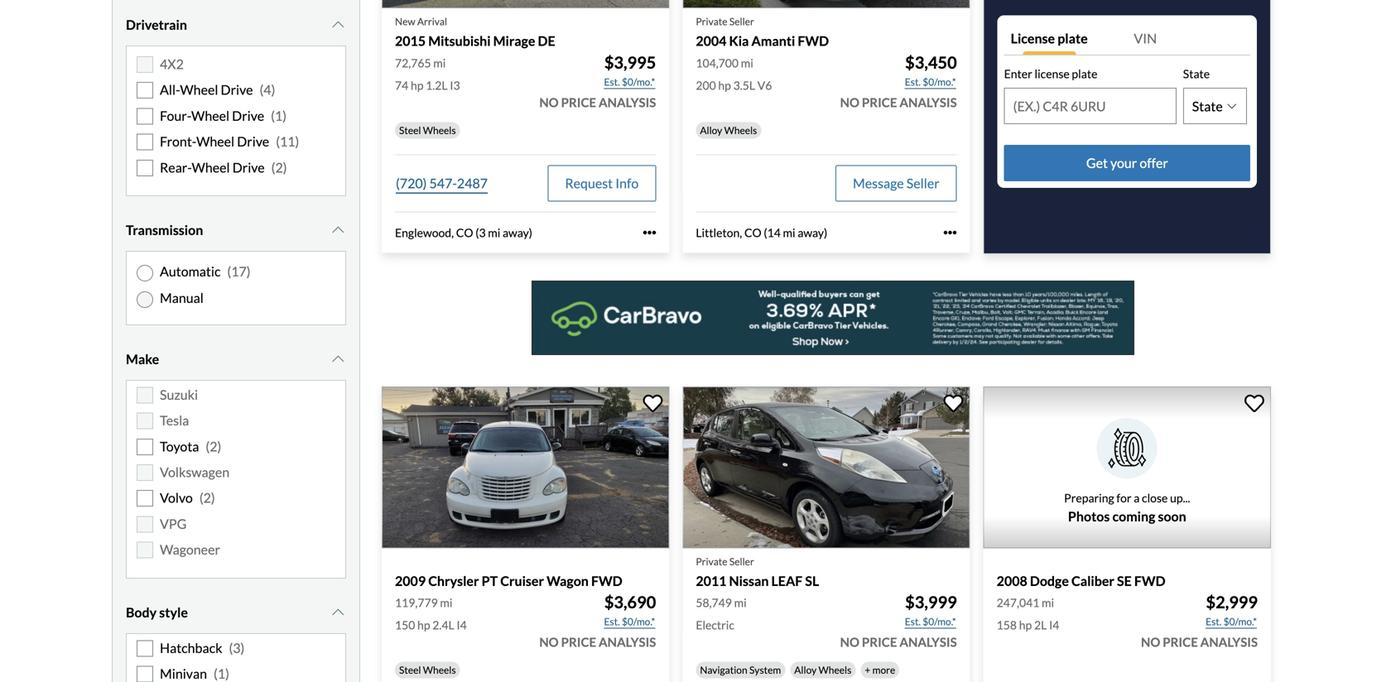 Task type: describe. For each thing, give the bounding box(es) containing it.
chevron down image for all-wheel drive
[[330, 18, 346, 32]]

chevron down image
[[330, 353, 346, 366]]

info
[[616, 175, 639, 191]]

get
[[1087, 155, 1108, 171]]

electric
[[696, 618, 735, 633]]

104,700 mi 200 hp 3.5l v6
[[696, 56, 772, 92]]

co for $3,450
[[745, 226, 762, 240]]

1 horizontal spatial alloy
[[795, 664, 817, 676]]

i4 for $2,999
[[1050, 618, 1060, 633]]

price for $3,690
[[561, 635, 597, 650]]

mi for $3,999
[[735, 596, 747, 610]]

1.2l
[[426, 78, 448, 92]]

message seller button
[[836, 165, 957, 202]]

(11)
[[276, 133, 299, 150]]

hp for $3,450
[[719, 78, 731, 92]]

blue 2015 mitsubishi mirage de hatchback front-wheel drive continuously variable transmission image
[[382, 0, 670, 8]]

vpg
[[160, 516, 187, 532]]

price for $3,995
[[561, 95, 597, 110]]

$3,450
[[906, 52, 957, 72]]

sl
[[806, 573, 820, 589]]

cruiser
[[501, 573, 544, 589]]

chrysler
[[428, 573, 479, 589]]

1 horizontal spatial (1)
[[271, 108, 287, 124]]

price for $3,999
[[862, 635, 898, 650]]

ellipsis h image for $3,995
[[643, 226, 656, 240]]

ellipsis h image for $3,450
[[944, 226, 957, 240]]

your
[[1111, 155, 1138, 171]]

minivan
[[160, 666, 207, 682]]

2009 chrysler pt cruiser wagon fwd
[[395, 573, 623, 589]]

1 steel from the top
[[399, 124, 421, 136]]

kia
[[730, 33, 749, 49]]

(2) for volvo (2)
[[200, 490, 215, 506]]

i3
[[450, 78, 460, 92]]

$3,690
[[605, 593, 656, 613]]

drivetrain button
[[126, 4, 346, 46]]

license
[[1035, 67, 1070, 81]]

2011
[[696, 573, 727, 589]]

enter
[[1005, 67, 1033, 81]]

drive for all-wheel drive
[[221, 82, 253, 98]]

no for $2,999
[[1142, 635, 1161, 650]]

+
[[865, 664, 871, 676]]

private for 2011
[[696, 556, 728, 568]]

i4 for $3,690
[[457, 618, 467, 633]]

247,041
[[997, 596, 1040, 610]]

wheel for rear-
[[192, 159, 230, 175]]

toyota
[[160, 439, 199, 455]]

$3,999 est. $0/mo.* no price analysis
[[841, 593, 957, 650]]

volkswagen
[[160, 464, 230, 481]]

(720) 547-2487 button
[[395, 165, 489, 202]]

Enter license plate field
[[1005, 89, 1176, 123]]

body
[[126, 605, 157, 621]]

104,700
[[696, 56, 739, 70]]

fwd for 2009 chrysler pt cruiser wagon fwd
[[591, 573, 623, 589]]

2.4l
[[433, 618, 455, 633]]

est. for $3,690
[[604, 616, 620, 628]]

(720) 547-2487
[[396, 175, 488, 191]]

wheels down 3.5l
[[725, 124, 758, 136]]

four-
[[160, 108, 191, 124]]

arrival
[[417, 15, 447, 27]]

$3,450 est. $0/mo.* no price analysis
[[841, 52, 957, 110]]

wheel for four-
[[191, 108, 230, 124]]

mirage
[[493, 33, 536, 49]]

request
[[565, 175, 613, 191]]

private for 2004
[[696, 15, 728, 27]]

new arrival 2015 mitsubishi mirage de
[[395, 15, 556, 49]]

caliber
[[1072, 573, 1115, 589]]

hp for $3,690
[[418, 618, 430, 633]]

plate inside tab
[[1058, 30, 1088, 47]]

(3
[[476, 226, 486, 240]]

automatic (17)
[[160, 263, 251, 280]]

est. $0/mo.* button for $3,995
[[603, 74, 656, 90]]

$0/mo.* for $3,690
[[622, 616, 656, 628]]

license
[[1011, 30, 1056, 47]]

drive for four-wheel drive
[[232, 108, 264, 124]]

offer
[[1140, 155, 1169, 171]]

wheel for front-
[[196, 133, 235, 150]]

drivetrain
[[126, 17, 187, 33]]

price for $2,999
[[1163, 635, 1199, 650]]

vin tab
[[1128, 22, 1251, 55]]

enter license plate
[[1005, 67, 1098, 81]]

58,749 mi electric
[[696, 596, 747, 633]]

englewood,
[[395, 226, 454, 240]]

(17)
[[227, 263, 251, 280]]

4x2
[[160, 56, 184, 72]]

est. $0/mo.* button for $3,690
[[603, 614, 656, 630]]

englewood, co (3 mi away)
[[395, 226, 533, 240]]

body style button
[[126, 592, 346, 634]]

$3,995 est. $0/mo.* no price analysis
[[540, 52, 656, 110]]

message seller
[[853, 175, 940, 191]]

(3)
[[229, 640, 245, 656]]

1 vertical spatial plate
[[1072, 67, 1098, 81]]

547-
[[430, 175, 457, 191]]

tab list containing license plate
[[1005, 22, 1251, 55]]

private seller 2004 kia amanti fwd
[[696, 15, 829, 49]]

$3,995
[[605, 52, 656, 72]]

(720)
[[396, 175, 427, 191]]

$0/mo.* for $3,999
[[923, 616, 957, 628]]

no for $3,690
[[540, 635, 559, 650]]

away) for $3,995
[[503, 226, 533, 240]]

wagon
[[547, 573, 589, 589]]

wheels left the +
[[819, 664, 852, 676]]

automatic
[[160, 263, 221, 280]]

est. $0/mo.* button for $2,999
[[1206, 614, 1258, 630]]

no for $3,995
[[540, 95, 559, 110]]

transmission
[[126, 222, 203, 238]]

chevron down image for minivan
[[330, 606, 346, 620]]

silver 2004 kia amanti fwd sedan front-wheel drive 5-speed automatic image
[[683, 0, 971, 8]]

2008
[[997, 573, 1028, 589]]

v6
[[758, 78, 772, 92]]

drive for rear-wheel drive
[[233, 159, 265, 175]]

2009
[[395, 573, 426, 589]]

wheels down 2.4l
[[423, 664, 456, 676]]

vin
[[1134, 30, 1158, 47]]

wagoneer
[[160, 542, 220, 558]]

toyota (2)
[[160, 439, 221, 455]]

+ more
[[865, 664, 896, 676]]

message
[[853, 175, 904, 191]]

littleton, co (14 mi away)
[[696, 226, 828, 240]]

get your offer
[[1087, 155, 1169, 171]]



Task type: locate. For each thing, give the bounding box(es) containing it.
1 vertical spatial chevron down image
[[330, 224, 346, 237]]

price inside "$2,999 est. $0/mo.* no price analysis"
[[1163, 635, 1199, 650]]

more
[[873, 664, 896, 676]]

analysis inside "$2,999 est. $0/mo.* no price analysis"
[[1201, 635, 1258, 650]]

chevron down image inside the transmission dropdown button
[[330, 224, 346, 237]]

drive for front-wheel drive
[[237, 133, 269, 150]]

0 vertical spatial plate
[[1058, 30, 1088, 47]]

chevron down image inside drivetrain dropdown button
[[330, 18, 346, 32]]

est. inside $3,999 est. $0/mo.* no price analysis
[[905, 616, 921, 628]]

no for $3,450
[[841, 95, 860, 110]]

private seller 2011 nissan leaf sl
[[696, 556, 820, 589]]

hp left 2l
[[1020, 618, 1032, 633]]

four-wheel drive (1)
[[160, 108, 287, 124]]

2 horizontal spatial fwd
[[1135, 573, 1166, 589]]

no inside $3,999 est. $0/mo.* no price analysis
[[841, 635, 860, 650]]

hp right 150 at the bottom left of page
[[418, 618, 430, 633]]

price inside $3,995 est. $0/mo.* no price analysis
[[561, 95, 597, 110]]

rear-
[[160, 159, 192, 175]]

wheels down '1.2l'
[[423, 124, 456, 136]]

wheel down all-wheel drive (4)
[[191, 108, 230, 124]]

$0/mo.* down $2,999
[[1224, 616, 1258, 628]]

1 horizontal spatial alloy wheels
[[795, 664, 852, 676]]

drive up four-wheel drive (1)
[[221, 82, 253, 98]]

wheel down front-wheel drive (11)
[[192, 159, 230, 175]]

$0/mo.* for $3,995
[[622, 76, 656, 88]]

analysis for $2,999
[[1201, 635, 1258, 650]]

no for $3,999
[[841, 635, 860, 650]]

volvo (2)
[[160, 490, 215, 506]]

away) for $3,450
[[798, 226, 828, 240]]

hp inside 247,041 mi 158 hp 2l i4
[[1020, 618, 1032, 633]]

$0/mo.* inside $3,450 est. $0/mo.* no price analysis
[[923, 76, 957, 88]]

mi for $3,450
[[741, 56, 754, 70]]

0 horizontal spatial alloy wheels
[[700, 124, 758, 136]]

est. $0/mo.* button down $2,999
[[1206, 614, 1258, 630]]

hp inside 104,700 mi 200 hp 3.5l v6
[[719, 78, 731, 92]]

1 co from the left
[[456, 226, 474, 240]]

mi right the (14
[[783, 226, 796, 240]]

est. down $2,999
[[1206, 616, 1222, 628]]

150
[[395, 618, 415, 633]]

mi for $3,690
[[440, 596, 453, 610]]

1 ellipsis h image from the left
[[643, 226, 656, 240]]

2 co from the left
[[745, 226, 762, 240]]

fwd inside private seller 2004 kia amanti fwd
[[798, 33, 829, 49]]

hp inside 119,779 mi 150 hp 2.4l i4
[[418, 618, 430, 633]]

wheel for all-
[[180, 82, 218, 98]]

1 horizontal spatial co
[[745, 226, 762, 240]]

0 vertical spatial seller
[[730, 15, 755, 27]]

$0/mo.* down $3,995
[[622, 76, 656, 88]]

1 steel wheels from the top
[[399, 124, 456, 136]]

$0/mo.*
[[622, 76, 656, 88], [923, 76, 957, 88], [622, 616, 656, 628], [923, 616, 957, 628], [1224, 616, 1258, 628]]

0 vertical spatial (2)
[[271, 159, 287, 175]]

nissan
[[730, 573, 769, 589]]

1 vertical spatial (2)
[[206, 439, 221, 455]]

de
[[538, 33, 556, 49]]

0 horizontal spatial alloy
[[700, 124, 723, 136]]

est. inside $3,995 est. $0/mo.* no price analysis
[[604, 76, 620, 88]]

seller inside button
[[907, 175, 940, 191]]

no inside "$2,999 est. $0/mo.* no price analysis"
[[1142, 635, 1161, 650]]

0 horizontal spatial away)
[[503, 226, 533, 240]]

price
[[561, 95, 597, 110], [862, 95, 898, 110], [561, 635, 597, 650], [862, 635, 898, 650], [1163, 635, 1199, 650]]

co left the (14
[[745, 226, 762, 240]]

$2,999
[[1207, 593, 1258, 613]]

all-
[[160, 82, 180, 98]]

no inside the $3,690 est. $0/mo.* no price analysis
[[540, 635, 559, 650]]

license plate tab
[[1005, 22, 1128, 55]]

mi up 3.5l
[[741, 56, 754, 70]]

drive up front-wheel drive (11)
[[232, 108, 264, 124]]

request info button
[[548, 165, 656, 202]]

wheel up four-
[[180, 82, 218, 98]]

dodge
[[1031, 573, 1069, 589]]

(4)
[[260, 82, 275, 98]]

steel
[[399, 124, 421, 136], [399, 664, 421, 676]]

littleton,
[[696, 226, 743, 240]]

analysis down $3,450
[[900, 95, 957, 110]]

1 vertical spatial steel wheels
[[399, 664, 456, 676]]

mi inside 104,700 mi 200 hp 3.5l v6
[[741, 56, 754, 70]]

private inside private seller 2004 kia amanti fwd
[[696, 15, 728, 27]]

fwd for private seller 2004 kia amanti fwd
[[798, 33, 829, 49]]

wheel down four-wheel drive (1)
[[196, 133, 235, 150]]

analysis inside $3,450 est. $0/mo.* no price analysis
[[900, 95, 957, 110]]

analysis inside the $3,690 est. $0/mo.* no price analysis
[[599, 635, 656, 650]]

est. down $3,450
[[905, 76, 921, 88]]

(1) down (3)
[[214, 666, 229, 682]]

est. for $3,995
[[604, 76, 620, 88]]

est. for $3,999
[[905, 616, 921, 628]]

fwd down the silver 2004 kia amanti fwd sedan front-wheel drive 5-speed automatic image
[[798, 33, 829, 49]]

0 vertical spatial steel
[[399, 124, 421, 136]]

i4
[[457, 618, 467, 633], [1050, 618, 1060, 633]]

steel wheels down '1.2l'
[[399, 124, 456, 136]]

(2) for toyota (2)
[[206, 439, 221, 455]]

mi inside 72,765 mi 74 hp 1.2l i3
[[434, 56, 446, 70]]

plate right license in the right of the page
[[1072, 67, 1098, 81]]

hp inside 72,765 mi 74 hp 1.2l i3
[[411, 78, 424, 92]]

$0/mo.* down $3,450
[[923, 76, 957, 88]]

se
[[1118, 573, 1132, 589]]

$0/mo.* down $3,999
[[923, 616, 957, 628]]

1 horizontal spatial ellipsis h image
[[944, 226, 957, 240]]

steel down 150 at the bottom left of page
[[399, 664, 421, 676]]

mi down nissan
[[735, 596, 747, 610]]

mi inside 58,749 mi electric
[[735, 596, 747, 610]]

get your offer button
[[1005, 145, 1251, 181]]

volvo
[[160, 490, 193, 506]]

ellipsis h image
[[643, 226, 656, 240], [944, 226, 957, 240]]

$2,999 est. $0/mo.* no price analysis
[[1142, 593, 1258, 650]]

away) right (3
[[503, 226, 533, 240]]

advertisement region
[[532, 281, 1135, 355]]

seller up kia
[[730, 15, 755, 27]]

1 vertical spatial seller
[[907, 175, 940, 191]]

2015
[[395, 33, 426, 49]]

minivan (1)
[[160, 666, 229, 682]]

2487
[[457, 175, 488, 191]]

drive down front-wheel drive (11)
[[233, 159, 265, 175]]

request info
[[565, 175, 639, 191]]

private up 2004
[[696, 15, 728, 27]]

hp for $2,999
[[1020, 618, 1032, 633]]

front-wheel drive (11)
[[160, 133, 299, 150]]

(1) up (11)
[[271, 108, 287, 124]]

est. $0/mo.* button for $3,450
[[905, 74, 957, 90]]

fwd right se
[[1135, 573, 1166, 589]]

0 horizontal spatial (1)
[[214, 666, 229, 682]]

(14
[[764, 226, 781, 240]]

i4 right 2l
[[1050, 618, 1060, 633]]

plate right license
[[1058, 30, 1088, 47]]

drive left (11)
[[237, 133, 269, 150]]

analysis down $3,999
[[900, 635, 957, 650]]

(1)
[[271, 108, 287, 124], [214, 666, 229, 682]]

mi up 2.4l
[[440, 596, 453, 610]]

$0/mo.* down $3,690
[[622, 616, 656, 628]]

tab list
[[1005, 22, 1251, 55]]

0 vertical spatial private
[[696, 15, 728, 27]]

1 vertical spatial private
[[696, 556, 728, 568]]

seller inside private seller 2004 kia amanti fwd
[[730, 15, 755, 27]]

1 away) from the left
[[503, 226, 533, 240]]

(2) down (11)
[[271, 159, 287, 175]]

alloy right system on the bottom right
[[795, 664, 817, 676]]

mi down dodge
[[1042, 596, 1055, 610]]

price inside $3,999 est. $0/mo.* no price analysis
[[862, 635, 898, 650]]

system
[[750, 664, 781, 676]]

private inside "private seller 2011 nissan leaf sl"
[[696, 556, 728, 568]]

1 horizontal spatial fwd
[[798, 33, 829, 49]]

mi for $2,999
[[1042, 596, 1055, 610]]

74
[[395, 78, 409, 92]]

analysis for $3,690
[[599, 635, 656, 650]]

est. for $2,999
[[1206, 616, 1222, 628]]

away) right the (14
[[798, 226, 828, 240]]

analysis down $2,999
[[1201, 635, 1258, 650]]

seller for private seller 2004 kia amanti fwd
[[730, 15, 755, 27]]

2 chevron down image from the top
[[330, 224, 346, 237]]

analysis down $3,690
[[599, 635, 656, 650]]

158
[[997, 618, 1017, 633]]

2 steel wheels from the top
[[399, 664, 456, 676]]

seller for message seller
[[907, 175, 940, 191]]

analysis for $3,999
[[900, 635, 957, 650]]

2 private from the top
[[696, 556, 728, 568]]

est. down $3,690
[[604, 616, 620, 628]]

est. $0/mo.* button
[[603, 74, 656, 90], [905, 74, 957, 90], [603, 614, 656, 630], [905, 614, 957, 630], [1206, 614, 1258, 630]]

200
[[696, 78, 716, 92]]

chevron down image inside 'body style' dropdown button
[[330, 606, 346, 620]]

2 away) from the left
[[798, 226, 828, 240]]

analysis inside $3,999 est. $0/mo.* no price analysis
[[900, 635, 957, 650]]

drive
[[221, 82, 253, 98], [232, 108, 264, 124], [237, 133, 269, 150], [233, 159, 265, 175]]

2008 dodge caliber se fwd
[[997, 573, 1166, 589]]

analysis for $3,995
[[599, 95, 656, 110]]

0 vertical spatial (1)
[[271, 108, 287, 124]]

co for $3,995
[[456, 226, 474, 240]]

mi for $3,995
[[434, 56, 446, 70]]

119,779 mi 150 hp 2.4l i4
[[395, 596, 467, 633]]

1 private from the top
[[696, 15, 728, 27]]

hp
[[411, 78, 424, 92], [719, 78, 731, 92], [418, 618, 430, 633], [1020, 618, 1032, 633]]

steel down 74
[[399, 124, 421, 136]]

(2) down volkswagen
[[200, 490, 215, 506]]

est. inside "$2,999 est. $0/mo.* no price analysis"
[[1206, 616, 1222, 628]]

est. down $3,999
[[905, 616, 921, 628]]

no inside $3,995 est. $0/mo.* no price analysis
[[540, 95, 559, 110]]

est. for $3,450
[[905, 76, 921, 88]]

mi up '1.2l'
[[434, 56, 446, 70]]

0 horizontal spatial fwd
[[591, 573, 623, 589]]

seller up nissan
[[730, 556, 755, 568]]

$0/mo.* inside $3,995 est. $0/mo.* no price analysis
[[622, 76, 656, 88]]

i4 inside 247,041 mi 158 hp 2l i4
[[1050, 618, 1060, 633]]

(2) up volkswagen
[[206, 439, 221, 455]]

$0/mo.* inside the $3,690 est. $0/mo.* no price analysis
[[622, 616, 656, 628]]

est. inside the $3,690 est. $0/mo.* no price analysis
[[604, 616, 620, 628]]

0 vertical spatial steel wheels
[[399, 124, 456, 136]]

rear-wheel drive (2)
[[160, 159, 287, 175]]

vehicle photo unavailable image
[[984, 387, 1272, 549]]

1 vertical spatial alloy wheels
[[795, 664, 852, 676]]

private up 2011
[[696, 556, 728, 568]]

247,041 mi 158 hp 2l i4
[[997, 596, 1060, 633]]

body style
[[126, 605, 188, 621]]

wheel
[[180, 82, 218, 98], [191, 108, 230, 124], [196, 133, 235, 150], [192, 159, 230, 175]]

manual
[[160, 290, 204, 306]]

1 chevron down image from the top
[[330, 18, 346, 32]]

alloy wheels down 3.5l
[[700, 124, 758, 136]]

est. $0/mo.* button down $3,995
[[603, 74, 656, 90]]

make button
[[126, 339, 346, 380]]

analysis for $3,450
[[900, 95, 957, 110]]

$0/mo.* for $2,999
[[1224, 616, 1258, 628]]

fwd up $3,690
[[591, 573, 623, 589]]

new
[[395, 15, 416, 27]]

mi right (3
[[488, 226, 501, 240]]

2 i4 from the left
[[1050, 618, 1060, 633]]

1 horizontal spatial i4
[[1050, 618, 1060, 633]]

chevron down image
[[330, 18, 346, 32], [330, 224, 346, 237], [330, 606, 346, 620]]

0 vertical spatial alloy
[[700, 124, 723, 136]]

no inside $3,450 est. $0/mo.* no price analysis
[[841, 95, 860, 110]]

est. $0/mo.* button down $3,450
[[905, 74, 957, 90]]

front-
[[160, 133, 196, 150]]

58,749
[[696, 596, 732, 610]]

alloy wheels left the +
[[795, 664, 852, 676]]

co left (3
[[456, 226, 474, 240]]

tesla
[[160, 413, 189, 429]]

hp right 74
[[411, 78, 424, 92]]

1 i4 from the left
[[457, 618, 467, 633]]

est. $0/mo.* button for $3,999
[[905, 614, 957, 630]]

ellipsis h image down the message seller button
[[944, 226, 957, 240]]

plate
[[1058, 30, 1088, 47], [1072, 67, 1098, 81]]

$3,690 est. $0/mo.* no price analysis
[[540, 593, 656, 650]]

$0/mo.* inside $3,999 est. $0/mo.* no price analysis
[[923, 616, 957, 628]]

hp right the 200 in the right of the page
[[719, 78, 731, 92]]

est. inside $3,450 est. $0/mo.* no price analysis
[[905, 76, 921, 88]]

0 vertical spatial chevron down image
[[330, 18, 346, 32]]

make
[[126, 351, 159, 367]]

0 horizontal spatial ellipsis h image
[[643, 226, 656, 240]]

est. $0/mo.* button down $3,690
[[603, 614, 656, 630]]

wheels
[[423, 124, 456, 136], [725, 124, 758, 136], [423, 664, 456, 676], [819, 664, 852, 676]]

steel wheels down 2.4l
[[399, 664, 456, 676]]

no
[[540, 95, 559, 110], [841, 95, 860, 110], [540, 635, 559, 650], [841, 635, 860, 650], [1142, 635, 1161, 650]]

1 vertical spatial (1)
[[214, 666, 229, 682]]

2004
[[696, 33, 727, 49]]

analysis down $3,995
[[599, 95, 656, 110]]

3 chevron down image from the top
[[330, 606, 346, 620]]

2 vertical spatial seller
[[730, 556, 755, 568]]

i4 right 2.4l
[[457, 618, 467, 633]]

all-wheel drive (4)
[[160, 82, 275, 98]]

i4 inside 119,779 mi 150 hp 2.4l i4
[[457, 618, 467, 633]]

2 vertical spatial (2)
[[200, 490, 215, 506]]

0 vertical spatial alloy wheels
[[700, 124, 758, 136]]

1 horizontal spatial away)
[[798, 226, 828, 240]]

black 2011 nissan leaf sl hatchback front-wheel drive 1-speed dual clutch image
[[683, 387, 971, 549]]

seller for private seller 2011 nissan leaf sl
[[730, 556, 755, 568]]

style
[[159, 605, 188, 621]]

hp for $3,995
[[411, 78, 424, 92]]

price inside the $3,690 est. $0/mo.* no price analysis
[[561, 635, 597, 650]]

(2)
[[271, 159, 287, 175], [206, 439, 221, 455], [200, 490, 215, 506]]

white 2009 chrysler pt cruiser wagon fwd wagon front-wheel drive automatic image
[[382, 387, 670, 549]]

est. down $3,995
[[604, 76, 620, 88]]

fwd
[[798, 33, 829, 49], [591, 573, 623, 589], [1135, 573, 1166, 589]]

mitsubishi
[[428, 33, 491, 49]]

1 vertical spatial steel
[[399, 664, 421, 676]]

mi
[[434, 56, 446, 70], [741, 56, 754, 70], [488, 226, 501, 240], [783, 226, 796, 240], [440, 596, 453, 610], [735, 596, 747, 610], [1042, 596, 1055, 610]]

2 vertical spatial chevron down image
[[330, 606, 346, 620]]

analysis inside $3,995 est. $0/mo.* no price analysis
[[599, 95, 656, 110]]

steel wheels
[[399, 124, 456, 136], [399, 664, 456, 676]]

seller right message
[[907, 175, 940, 191]]

mi inside 247,041 mi 158 hp 2l i4
[[1042, 596, 1055, 610]]

ellipsis h image down request info button
[[643, 226, 656, 240]]

hatchback (3)
[[160, 640, 245, 656]]

transmission button
[[126, 210, 346, 251]]

$0/mo.* for $3,450
[[923, 76, 957, 88]]

0 horizontal spatial i4
[[457, 618, 467, 633]]

2 steel from the top
[[399, 664, 421, 676]]

2l
[[1035, 618, 1047, 633]]

suzuki
[[160, 387, 198, 403]]

seller inside "private seller 2011 nissan leaf sl"
[[730, 556, 755, 568]]

est. $0/mo.* button down $3,999
[[905, 614, 957, 630]]

price for $3,450
[[862, 95, 898, 110]]

alloy down the 200 in the right of the page
[[700, 124, 723, 136]]

1 vertical spatial alloy
[[795, 664, 817, 676]]

2 ellipsis h image from the left
[[944, 226, 957, 240]]

license plate
[[1011, 30, 1088, 47]]

price inside $3,450 est. $0/mo.* no price analysis
[[862, 95, 898, 110]]

chevron down image for manual
[[330, 224, 346, 237]]

mi inside 119,779 mi 150 hp 2.4l i4
[[440, 596, 453, 610]]

0 horizontal spatial co
[[456, 226, 474, 240]]

leaf
[[772, 573, 803, 589]]

$0/mo.* inside "$2,999 est. $0/mo.* no price analysis"
[[1224, 616, 1258, 628]]



Task type: vqa. For each thing, say whether or not it's contained in the screenshot.
you're
no



